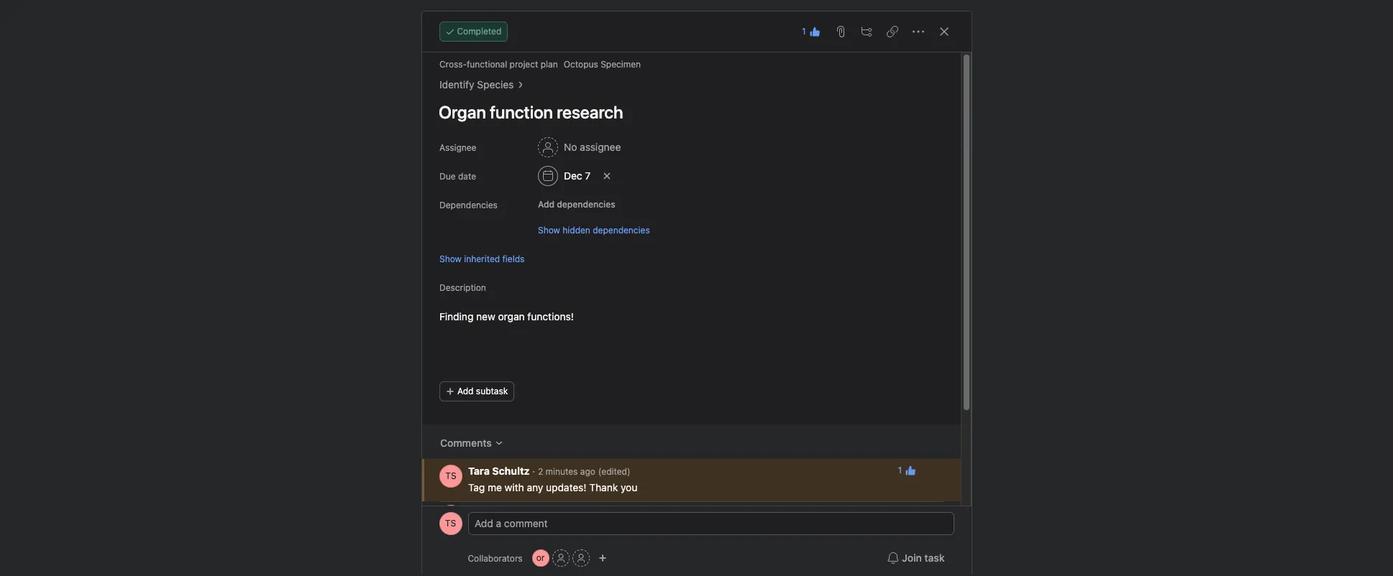Task type: describe. For each thing, give the bounding box(es) containing it.
with
[[504, 482, 524, 494]]

show inherited fields button
[[439, 252, 524, 266]]

tara schultz · 2 minutes ago (edited)
[[468, 465, 630, 478]]

Task Name text field
[[429, 96, 943, 129]]

inherited
[[464, 254, 500, 264]]

add for add subtask
[[457, 386, 473, 397]]

cross-
[[439, 59, 466, 70]]

identify species link
[[439, 77, 513, 93]]

project
[[509, 59, 538, 70]]

show for show hidden dependencies
[[538, 225, 560, 236]]

or
[[536, 553, 545, 564]]

octopus
[[563, 59, 598, 70]]

functional
[[466, 59, 507, 70]]

join task button
[[878, 546, 954, 572]]

hidden
[[562, 225, 590, 236]]

attachments: add a file to this task, organ function research image
[[835, 26, 846, 37]]

show for show inherited fields
[[439, 254, 461, 264]]

dependencies inside 'button'
[[592, 225, 650, 236]]

dec 7
[[564, 170, 590, 182]]

dec
[[564, 170, 582, 182]]

show hidden dependencies button
[[538, 224, 650, 236]]

clear due date image
[[603, 172, 611, 181]]

(edited)
[[598, 467, 630, 478]]

add for add dependencies
[[538, 199, 554, 210]]

tara schultz link
[[468, 465, 529, 478]]

add dependencies
[[538, 199, 615, 210]]

description
[[439, 283, 486, 293]]

schultz
[[492, 465, 529, 478]]

dependencies
[[439, 200, 497, 211]]

identify
[[439, 78, 474, 91]]

organ function research dialog
[[422, 12, 972, 577]]

ago
[[580, 467, 595, 478]]

functions!
[[527, 311, 574, 323]]

me
[[487, 482, 502, 494]]

date
[[458, 171, 476, 182]]

octopus specimen link
[[563, 59, 640, 70]]

add subtask button
[[439, 382, 514, 402]]

0 vertical spatial 1 button
[[798, 22, 825, 42]]

add subtask
[[457, 386, 508, 397]]

no assignee button
[[531, 135, 627, 160]]

add subtask image
[[861, 26, 872, 37]]

1 button inside main content
[[893, 461, 920, 481]]



Task type: locate. For each thing, give the bounding box(es) containing it.
add dependencies button
[[531, 195, 622, 215]]

show
[[538, 225, 560, 236], [439, 254, 461, 264]]

0 vertical spatial show
[[538, 225, 560, 236]]

ts button
[[439, 465, 462, 488], [439, 513, 462, 536]]

cross-functional project plan octopus specimen
[[439, 59, 640, 70]]

1 ts from the top
[[445, 471, 456, 482]]

0 vertical spatial 1
[[802, 26, 806, 37]]

organ
[[498, 311, 524, 323]]

2 ts button from the top
[[439, 513, 462, 536]]

1 vertical spatial show
[[439, 254, 461, 264]]

add
[[538, 199, 554, 210], [457, 386, 473, 397]]

1 horizontal spatial 1
[[898, 465, 902, 476]]

show inside button
[[439, 254, 461, 264]]

0 horizontal spatial add
[[457, 386, 473, 397]]

no assignee
[[564, 141, 621, 153]]

add inside button
[[457, 386, 473, 397]]

show left inherited
[[439, 254, 461, 264]]

main content
[[422, 53, 972, 577]]

completed button
[[439, 22, 508, 42]]

dec 7 button
[[531, 163, 597, 189]]

add left subtask
[[457, 386, 473, 397]]

comments
[[440, 437, 491, 450]]

1 vertical spatial dependencies
[[592, 225, 650, 236]]

collaborators
[[468, 553, 523, 564]]

show options image
[[929, 467, 938, 475]]

add or remove collaborators image
[[598, 555, 607, 563]]

2
[[538, 467, 543, 478]]

completed
[[457, 26, 502, 37]]

0 vertical spatial add
[[538, 199, 554, 210]]

specimen
[[600, 59, 640, 70]]

plan
[[540, 59, 558, 70]]

1
[[802, 26, 806, 37], [898, 465, 902, 476]]

0 horizontal spatial show
[[439, 254, 461, 264]]

identify species
[[439, 78, 513, 91]]

1 vertical spatial 1 button
[[893, 461, 920, 481]]

0 vertical spatial dependencies
[[557, 199, 615, 210]]

due
[[439, 171, 455, 182]]

dependencies inside "button"
[[557, 199, 615, 210]]

cross-functional project plan link
[[439, 59, 558, 70]]

1 horizontal spatial add
[[538, 199, 554, 210]]

add inside "button"
[[538, 199, 554, 210]]

1 ts button from the top
[[439, 465, 462, 488]]

minutes
[[545, 467, 577, 478]]

1 vertical spatial ts
[[445, 519, 456, 529]]

ts for second ts button
[[445, 519, 456, 529]]

1 horizontal spatial show
[[538, 225, 560, 236]]

fields
[[502, 254, 524, 264]]

1 left attachments: add a file to this task, organ function research image
[[802, 26, 806, 37]]

finding new organ functions!
[[439, 311, 574, 323]]

show hidden dependencies
[[538, 225, 650, 236]]

subtask
[[476, 386, 508, 397]]

task
[[925, 552, 945, 565]]

no
[[564, 141, 577, 153]]

you
[[620, 482, 637, 494]]

assignee
[[579, 141, 621, 153]]

1 vertical spatial 1
[[898, 465, 902, 476]]

0 vertical spatial ts button
[[439, 465, 462, 488]]

assignee
[[439, 142, 476, 153]]

1 button left show options image
[[893, 461, 920, 481]]

comments button
[[430, 431, 512, 457]]

due date
[[439, 171, 476, 182]]

1 vertical spatial ts button
[[439, 513, 462, 536]]

main content containing identify species
[[422, 53, 972, 577]]

0 vertical spatial ts
[[445, 471, 456, 482]]

show inherited fields
[[439, 254, 524, 264]]

copy task link image
[[886, 26, 898, 37]]

1 button
[[798, 22, 825, 42], [893, 461, 920, 481]]

show left "hidden"
[[538, 225, 560, 236]]

thank
[[589, 482, 618, 494]]

2 ts from the top
[[445, 519, 456, 529]]

any
[[526, 482, 543, 494]]

dependencies
[[557, 199, 615, 210], [592, 225, 650, 236]]

·
[[532, 465, 535, 478]]

1 horizontal spatial 1 button
[[893, 461, 920, 481]]

species
[[477, 78, 513, 91]]

0 horizontal spatial 1 button
[[798, 22, 825, 42]]

updates!
[[546, 482, 586, 494]]

tag me with any updates! thank you
[[468, 482, 637, 494]]

add down dec 7 dropdown button
[[538, 199, 554, 210]]

or button
[[532, 550, 549, 567]]

tara
[[468, 465, 489, 478]]

ts
[[445, 471, 456, 482], [445, 519, 456, 529]]

finding
[[439, 311, 473, 323]]

ts for second ts button from the bottom
[[445, 471, 456, 482]]

more actions for this task image
[[912, 26, 924, 37]]

dependencies right "hidden"
[[592, 225, 650, 236]]

join
[[902, 552, 922, 565]]

collapse task pane image
[[938, 26, 950, 37]]

tag
[[468, 482, 485, 494]]

1 button left attachments: add a file to this task, organ function research image
[[798, 22, 825, 42]]

show inside 'button'
[[538, 225, 560, 236]]

1 left show options image
[[898, 465, 902, 476]]

join task
[[902, 552, 945, 565]]

7
[[585, 170, 590, 182]]

1 vertical spatial add
[[457, 386, 473, 397]]

dependencies up show hidden dependencies 'button'
[[557, 199, 615, 210]]

0 horizontal spatial 1
[[802, 26, 806, 37]]

new
[[476, 311, 495, 323]]



Task type: vqa. For each thing, say whether or not it's contained in the screenshot.
Show Hidden Dependencies
yes



